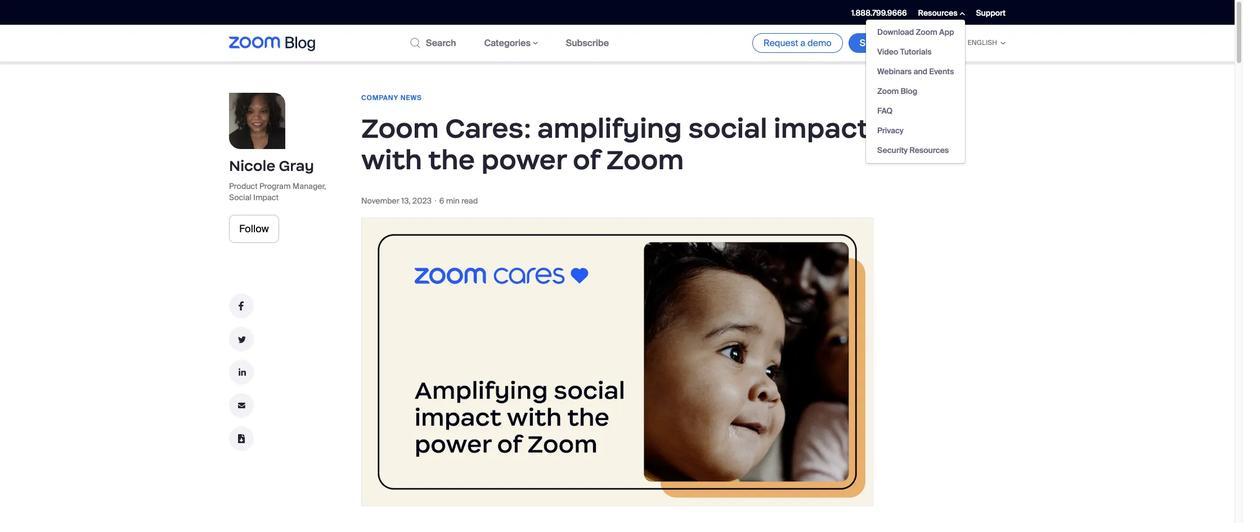 Task type: describe. For each thing, give the bounding box(es) containing it.
download zoom app
[[877, 27, 954, 37]]

zoom blog link
[[877, 82, 954, 101]]

impact
[[253, 192, 279, 203]]

november 13, 2023
[[361, 196, 432, 206]]

security
[[877, 145, 908, 155]]

amplifying
[[537, 111, 682, 145]]

zoom cares: amplifying social impact with the power of zoom
[[361, 111, 870, 177]]

webinars and events link
[[877, 62, 954, 82]]

6 min read
[[439, 196, 478, 206]]

support
[[976, 8, 1006, 18]]

search link
[[410, 37, 456, 49]]

resources button
[[918, 8, 965, 18]]

video
[[877, 47, 898, 57]]

sign
[[860, 37, 878, 49]]

share to twitter image
[[229, 327, 254, 352]]

nicole
[[229, 157, 275, 175]]

privacy link
[[877, 121, 954, 141]]

request a demo
[[764, 37, 832, 49]]

app
[[939, 27, 954, 37]]

company news
[[361, 93, 422, 102]]

zoom blog
[[877, 86, 918, 96]]

english button
[[954, 38, 1006, 47]]

impact
[[774, 111, 870, 145]]

faq
[[877, 106, 893, 116]]

support link
[[976, 8, 1006, 18]]

security resources link
[[877, 141, 954, 160]]

power
[[481, 143, 567, 177]]

free
[[909, 37, 925, 49]]

subscribe link
[[566, 37, 609, 49]]

share to email image
[[229, 393, 254, 418]]

nicole gray
[[229, 157, 314, 175]]

the
[[428, 143, 475, 177]]

product program manager, social impact
[[229, 181, 326, 203]]

and
[[914, 66, 928, 76]]

0 vertical spatial resources
[[918, 8, 958, 18]]

zoom cares: amplifying social impact with the power of zoom image
[[361, 218, 873, 506]]

video tutorials link
[[877, 42, 954, 62]]

manager,
[[293, 181, 326, 191]]

english
[[968, 38, 997, 47]]

news
[[400, 93, 422, 102]]

tutorials
[[900, 47, 932, 57]]



Task type: locate. For each thing, give the bounding box(es) containing it.
2023
[[412, 196, 432, 206]]

company news link
[[361, 93, 422, 102]]

webinars
[[877, 66, 912, 76]]

nicole gray image
[[229, 93, 285, 149]]

resources up app
[[918, 8, 958, 18]]

search
[[426, 37, 456, 49]]

subscribe
[[566, 37, 609, 49]]

request
[[764, 37, 798, 49]]

share to facebook image
[[229, 294, 254, 319]]

company
[[361, 93, 399, 102]]

events
[[929, 66, 954, 76]]

follow link
[[229, 215, 279, 243]]

cares:
[[445, 111, 531, 145]]

product
[[229, 181, 258, 191]]

resources element
[[866, 19, 966, 164]]

webinars and events
[[877, 66, 954, 76]]

nicole gray link
[[229, 157, 314, 175]]

13,
[[401, 196, 411, 206]]

social
[[688, 111, 767, 145]]

1.888.799.9666
[[851, 8, 907, 18]]

1.888.799.9666 link
[[851, 8, 907, 18]]

share to linkedin image
[[229, 360, 254, 385]]

privacy
[[877, 125, 904, 136]]

faq link
[[877, 101, 954, 121]]

6
[[439, 196, 444, 206]]

read
[[461, 196, 478, 206]]

video tutorials
[[877, 47, 932, 57]]

sign up, it's free link
[[849, 33, 937, 53]]

zoom
[[916, 27, 937, 37], [877, 86, 899, 96], [361, 111, 439, 145], [606, 143, 684, 177]]

blog
[[901, 86, 918, 96]]

download
[[877, 27, 914, 37]]

security resources
[[877, 145, 949, 155]]

download zoom app link
[[877, 23, 954, 42]]

request a demo link
[[752, 33, 843, 53]]

gray
[[279, 157, 314, 175]]

social
[[229, 192, 251, 203]]

of
[[573, 143, 600, 177]]

follow
[[239, 222, 269, 236]]

categories button
[[484, 37, 538, 49]]

it's
[[895, 37, 907, 49]]

november
[[361, 196, 399, 206]]

sign up, it's free
[[860, 37, 925, 49]]

up,
[[880, 37, 893, 49]]

demo
[[808, 37, 832, 49]]

resources down privacy link
[[910, 145, 949, 155]]

min
[[446, 196, 460, 206]]

program
[[259, 181, 291, 191]]

a
[[800, 37, 805, 49]]

1 vertical spatial resources
[[910, 145, 949, 155]]

with
[[361, 143, 422, 177]]

categories
[[484, 37, 531, 49]]

resources
[[918, 8, 958, 18], [910, 145, 949, 155]]



Task type: vqa. For each thing, say whether or not it's contained in the screenshot.
the topmost Us
no



